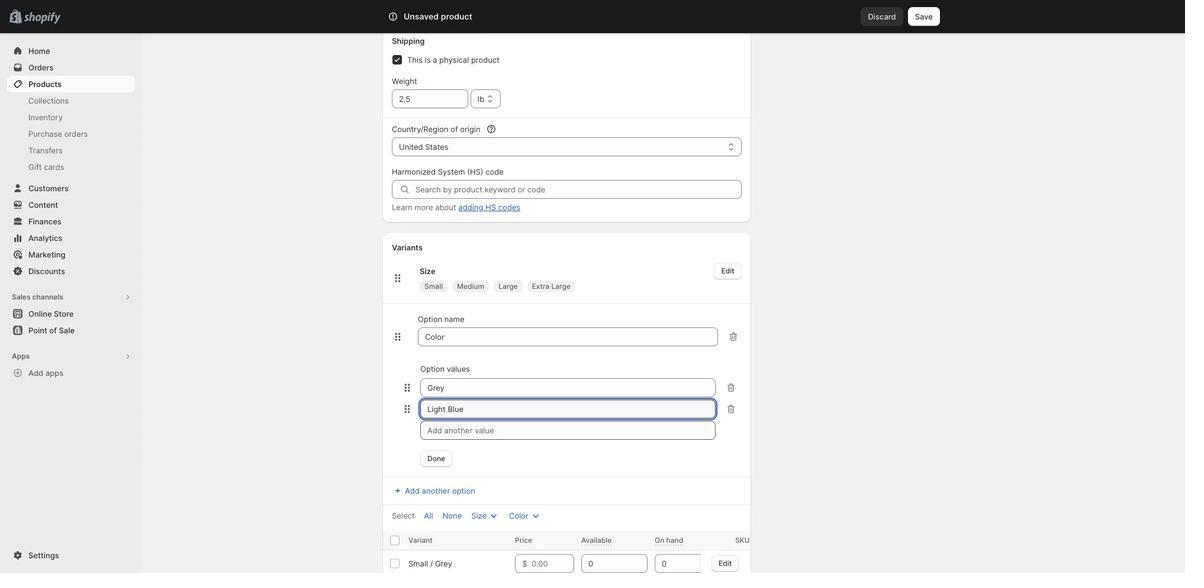 Task type: locate. For each thing, give the bounding box(es) containing it.
1 horizontal spatial large
[[552, 282, 571, 291]]

size
[[420, 267, 436, 276], [472, 511, 487, 521]]

1 large from the left
[[499, 282, 518, 291]]

purchase orders link
[[7, 126, 135, 142]]

system
[[438, 167, 465, 177]]

0 vertical spatial edit
[[722, 267, 735, 275]]

small up option name
[[425, 282, 443, 291]]

about
[[436, 203, 457, 212]]

select
[[392, 511, 415, 521]]

0 horizontal spatial add
[[28, 368, 43, 378]]

of left origin
[[451, 124, 458, 134]]

add for add another option
[[405, 486, 420, 496]]

store
[[54, 309, 74, 319]]

1 horizontal spatial add
[[405, 486, 420, 496]]

0 vertical spatial of
[[451, 124, 458, 134]]

this
[[408, 55, 423, 65]]

apps
[[45, 368, 63, 378]]

collections
[[28, 96, 69, 105]]

small
[[425, 282, 443, 291], [409, 559, 428, 569]]

sales channels button
[[7, 289, 135, 306]]

hs
[[486, 203, 496, 212]]

point of sale link
[[7, 322, 135, 339]]

analytics
[[28, 233, 62, 243]]

code
[[486, 167, 504, 177]]

more
[[415, 203, 433, 212]]

product right physical
[[471, 55, 500, 65]]

states
[[426, 142, 449, 152]]

size down variants
[[420, 267, 436, 276]]

on hand
[[655, 536, 684, 545]]

of
[[451, 124, 458, 134], [49, 326, 57, 335]]

unsaved
[[404, 11, 439, 21]]

1 vertical spatial of
[[49, 326, 57, 335]]

0 vertical spatial small
[[425, 282, 443, 291]]

add another option
[[405, 486, 476, 496]]

home
[[28, 46, 50, 56]]

medium
[[457, 282, 485, 291]]

of left the sale
[[49, 326, 57, 335]]

color
[[509, 511, 529, 521]]

edit button
[[712, 555, 740, 572]]

size right "none"
[[472, 511, 487, 521]]

0 horizontal spatial size
[[420, 267, 436, 276]]

add apps
[[28, 368, 63, 378]]

discard
[[869, 12, 897, 21]]

edit inside dropdown button
[[722, 267, 735, 275]]

sales
[[12, 293, 31, 302]]

large left extra
[[499, 282, 518, 291]]

0 vertical spatial option
[[418, 315, 443, 324]]

1 vertical spatial edit
[[719, 559, 733, 568]]

small left /
[[409, 559, 428, 569]]

harmonized
[[392, 167, 436, 177]]

0 horizontal spatial large
[[499, 282, 518, 291]]

purchase orders
[[28, 129, 88, 139]]

edit
[[722, 267, 735, 275], [719, 559, 733, 568]]

large right extra
[[552, 282, 571, 291]]

1 vertical spatial add
[[405, 486, 420, 496]]

edit for edit dropdown button
[[722, 267, 735, 275]]

product
[[441, 11, 473, 21], [471, 55, 500, 65]]

discounts link
[[7, 263, 135, 280]]

marketing
[[28, 250, 65, 259]]

edit inside button
[[719, 559, 733, 568]]

products link
[[7, 76, 135, 92]]

Material text field
[[418, 328, 718, 347]]

option
[[418, 315, 443, 324], [421, 364, 445, 374]]

inventory link
[[7, 109, 135, 126]]

sales channels
[[12, 293, 63, 302]]

add for add apps
[[28, 368, 43, 378]]

1 vertical spatial small
[[409, 559, 428, 569]]

add left another
[[405, 486, 420, 496]]

online
[[28, 309, 52, 319]]

1 horizontal spatial size
[[472, 511, 487, 521]]

small for small / grey
[[409, 559, 428, 569]]

settings link
[[7, 547, 135, 564]]

2 large from the left
[[552, 282, 571, 291]]

price
[[515, 536, 533, 545]]

content link
[[7, 197, 135, 213]]

adding
[[459, 203, 484, 212]]

finances
[[28, 217, 61, 226]]

gift cards link
[[7, 159, 135, 175]]

1 horizontal spatial of
[[451, 124, 458, 134]]

1 vertical spatial option
[[421, 364, 445, 374]]

shopify image
[[24, 12, 61, 24]]

united states
[[399, 142, 449, 152]]

sku
[[736, 536, 750, 545]]

0 vertical spatial add
[[28, 368, 43, 378]]

size inside size dropdown button
[[472, 511, 487, 521]]

add left "apps"
[[28, 368, 43, 378]]

orders
[[64, 129, 88, 139]]

home link
[[7, 43, 135, 59]]

option for option name
[[418, 315, 443, 324]]

grey
[[435, 559, 453, 569]]

0 horizontal spatial of
[[49, 326, 57, 335]]

option left values
[[421, 364, 445, 374]]

lb
[[478, 94, 485, 104]]

None text field
[[421, 379, 716, 398], [421, 400, 716, 419], [421, 379, 716, 398], [421, 400, 716, 419]]

is
[[425, 55, 431, 65]]

1 vertical spatial product
[[471, 55, 500, 65]]

0 vertical spatial size
[[420, 267, 436, 276]]

of inside 'button'
[[49, 326, 57, 335]]

apps button
[[7, 348, 135, 365]]

add apps button
[[7, 365, 135, 382]]

None number field
[[582, 554, 630, 573], [655, 554, 704, 573], [582, 554, 630, 573], [655, 554, 704, 573]]

product right the unsaved at the top left
[[441, 11, 473, 21]]

variant
[[409, 536, 433, 545]]

add another option button
[[385, 483, 483, 499]]

$
[[522, 559, 527, 569]]

transfers
[[28, 146, 63, 155]]

option left name
[[418, 315, 443, 324]]

weight
[[392, 76, 417, 86]]

adding hs codes link
[[459, 203, 521, 212]]

1 vertical spatial size
[[472, 511, 487, 521]]

add
[[28, 368, 43, 378], [405, 486, 420, 496]]



Task type: describe. For each thing, give the bounding box(es) containing it.
edit for edit button on the bottom right
[[719, 559, 733, 568]]

small for small
[[425, 282, 443, 291]]

none
[[443, 511, 462, 521]]

$ text field
[[532, 554, 575, 573]]

values
[[447, 364, 470, 374]]

collections link
[[7, 92, 135, 109]]

customers
[[28, 184, 69, 193]]

done
[[428, 454, 446, 463]]

inventory
[[28, 113, 63, 122]]

discard button
[[862, 7, 904, 26]]

of for sale
[[49, 326, 57, 335]]

country/region of origin
[[392, 124, 481, 134]]

extra large
[[532, 282, 571, 291]]

origin
[[460, 124, 481, 134]]

small / grey
[[409, 559, 453, 569]]

transfers link
[[7, 142, 135, 159]]

search button
[[421, 7, 765, 26]]

shipping
[[392, 36, 425, 46]]

option name
[[418, 315, 465, 324]]

gift
[[28, 162, 42, 172]]

Add another value text field
[[421, 421, 716, 440]]

variants
[[392, 243, 423, 252]]

apps
[[12, 352, 30, 361]]

all button
[[417, 508, 440, 524]]

all
[[424, 511, 433, 521]]

extra
[[532, 282, 550, 291]]

options element
[[409, 559, 453, 569]]

online store link
[[7, 306, 135, 322]]

online store
[[28, 309, 74, 319]]

(hs)
[[468, 167, 484, 177]]

point of sale button
[[0, 322, 142, 339]]

point of sale
[[28, 326, 75, 335]]

finances link
[[7, 213, 135, 230]]

channels
[[32, 293, 63, 302]]

sale
[[59, 326, 75, 335]]

option
[[453, 486, 476, 496]]

learn
[[392, 203, 413, 212]]

physical
[[440, 55, 469, 65]]

settings
[[28, 551, 59, 560]]

another
[[422, 486, 450, 496]]

save button
[[909, 7, 941, 26]]

on
[[655, 536, 665, 545]]

edit button
[[715, 263, 742, 280]]

none button
[[436, 508, 469, 524]]

codes
[[499, 203, 521, 212]]

size button
[[465, 508, 507, 524]]

0 vertical spatial product
[[441, 11, 473, 21]]

gift cards
[[28, 162, 64, 172]]

united
[[399, 142, 423, 152]]

name
[[445, 315, 465, 324]]

done button
[[421, 451, 453, 467]]

of for origin
[[451, 124, 458, 134]]

analytics link
[[7, 230, 135, 246]]

Weight text field
[[392, 89, 468, 108]]

/
[[431, 559, 433, 569]]

unsaved product
[[404, 11, 473, 21]]

learn more about adding hs codes
[[392, 203, 521, 212]]

discounts
[[28, 267, 65, 276]]

search
[[441, 12, 466, 21]]

country/region
[[392, 124, 449, 134]]

save
[[916, 12, 934, 21]]

point
[[28, 326, 47, 335]]

customers link
[[7, 180, 135, 197]]

orders link
[[7, 59, 135, 76]]

online store button
[[0, 306, 142, 322]]

option values
[[421, 364, 470, 374]]

this is a physical product
[[408, 55, 500, 65]]

option for option values
[[421, 364, 445, 374]]

content
[[28, 200, 58, 210]]

harmonized system (hs) code
[[392, 167, 504, 177]]

orders
[[28, 63, 54, 72]]

Harmonized System (HS) code text field
[[416, 180, 742, 199]]



Task type: vqa. For each thing, say whether or not it's contained in the screenshot.
Gift
yes



